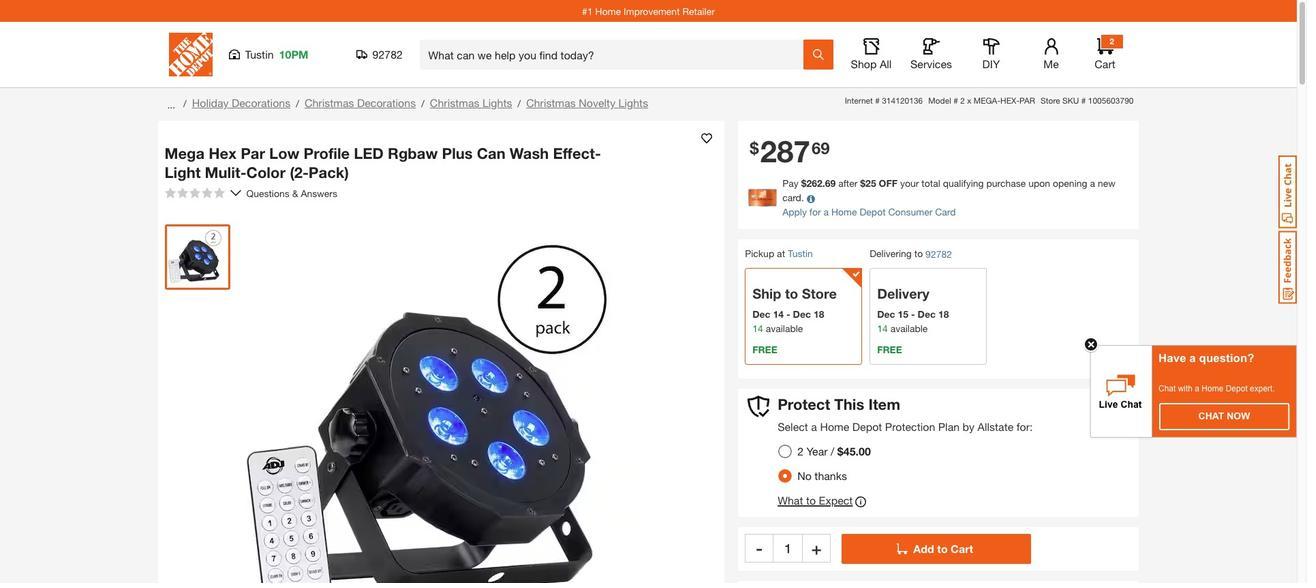 Task type: locate. For each thing, give the bounding box(es) containing it.
answers
[[301, 187, 338, 199]]

option group containing 2 year /
[[773, 439, 882, 488]]

0 horizontal spatial 2
[[798, 444, 804, 457]]

for:
[[1017, 420, 1033, 433]]

new
[[1098, 178, 1116, 189]]

tustin
[[245, 48, 274, 61], [788, 248, 813, 259]]

home right #1 at the left
[[596, 5, 621, 17]]

add to cart
[[914, 542, 974, 555]]

delivering to 92782
[[870, 248, 953, 260]]

/ right christmas lights link
[[518, 98, 521, 109]]

1 horizontal spatial free
[[878, 344, 903, 355]]

tustin left 10pm
[[245, 48, 274, 61]]

... button
[[165, 95, 178, 114]]

store inside ship to store dec 14 - dec 18 14 available
[[802, 286, 837, 302]]

christmas up plus
[[430, 96, 480, 109]]

x
[[968, 95, 972, 106]]

free down 15
[[878, 344, 903, 355]]

lights up can
[[483, 96, 512, 109]]

store left sku
[[1041, 95, 1061, 106]]

expert.
[[1251, 384, 1276, 394]]

92782 down card
[[926, 248, 953, 260]]

a inside the protect this item select a home depot protection plan by allstate for:
[[812, 420, 818, 433]]

free
[[753, 344, 778, 355], [878, 344, 903, 355]]

- right 15
[[912, 308, 916, 320]]

available down 15
[[891, 323, 928, 334]]

2 vertical spatial depot
[[853, 420, 883, 433]]

chat with a home depot expert.
[[1159, 384, 1276, 394]]

- down the pickup at tustin
[[787, 308, 791, 320]]

hex
[[209, 145, 237, 162]]

depot left expert.
[[1227, 384, 1248, 394]]

lights right novelty
[[619, 96, 649, 109]]

par
[[241, 145, 265, 162]]

&
[[292, 187, 298, 199]]

2 inside cart 2
[[1110, 36, 1115, 46]]

2 horizontal spatial 14
[[878, 323, 888, 334]]

tustin 10pm
[[245, 48, 309, 61]]

purchase
[[987, 178, 1027, 189]]

chat
[[1199, 411, 1225, 422]]

1 # from the left
[[876, 95, 880, 106]]

to inside delivering to 92782
[[915, 248, 923, 259]]

1 18 from the left
[[814, 308, 825, 320]]

92782 up ... / holiday decorations / christmas decorations / christmas lights / christmas novelty lights
[[373, 48, 403, 61]]

available inside delivery dec 15 - dec 18 14 available
[[891, 323, 928, 334]]

1 horizontal spatial lights
[[619, 96, 649, 109]]

1 horizontal spatial tustin
[[788, 248, 813, 259]]

available down ship
[[766, 323, 804, 334]]

christmas left novelty
[[527, 96, 576, 109]]

1 available from the left
[[766, 323, 804, 334]]

pack)
[[309, 163, 349, 181]]

10pm
[[279, 48, 309, 61]]

after
[[839, 178, 858, 189]]

what to expect
[[778, 494, 853, 507]]

by
[[963, 420, 975, 433]]

4 dec from the left
[[918, 308, 936, 320]]

92782 link
[[926, 247, 953, 261]]

+ button
[[803, 534, 831, 562]]

$ right after
[[861, 178, 866, 189]]

a right the select
[[812, 420, 818, 433]]

/ left christmas lights link
[[422, 98, 425, 109]]

# right the "internet"
[[876, 95, 880, 106]]

1 vertical spatial cart
[[951, 542, 974, 555]]

0 horizontal spatial free
[[753, 344, 778, 355]]

pickup
[[745, 248, 775, 259]]

home up 2 year / $45.00
[[821, 420, 850, 433]]

to for store
[[786, 286, 799, 302]]

to left "92782" link
[[915, 248, 923, 259]]

... / holiday decorations / christmas decorations / christmas lights / christmas novelty lights
[[165, 96, 649, 110]]

info image
[[807, 195, 815, 203]]

diy button
[[970, 38, 1014, 71]]

14
[[774, 308, 784, 320], [753, 323, 764, 334], [878, 323, 888, 334]]

item
[[869, 396, 901, 413]]

0 horizontal spatial -
[[757, 539, 763, 558]]

dec down ship
[[753, 308, 771, 320]]

available
[[766, 323, 804, 334], [891, 323, 928, 334]]

-
[[787, 308, 791, 320], [912, 308, 916, 320], [757, 539, 763, 558]]

0 horizontal spatial 18
[[814, 308, 825, 320]]

improvement
[[624, 5, 680, 17]]

# left x
[[954, 95, 959, 106]]

novelty
[[579, 96, 616, 109]]

store down the tustin button
[[802, 286, 837, 302]]

to right ship
[[786, 286, 799, 302]]

apply
[[783, 206, 807, 218]]

home
[[596, 5, 621, 17], [832, 206, 858, 218], [1202, 384, 1224, 394], [821, 420, 850, 433]]

1 horizontal spatial decorations
[[357, 96, 416, 109]]

decorations down 92782 button
[[357, 96, 416, 109]]

1 horizontal spatial cart
[[1095, 57, 1116, 70]]

2 year / $45.00
[[798, 444, 871, 457]]

1 horizontal spatial christmas
[[430, 96, 480, 109]]

free down ship to store dec 14 - dec 18 14 available
[[753, 344, 778, 355]]

0 vertical spatial tustin
[[245, 48, 274, 61]]

now
[[1228, 411, 1251, 422]]

314120136
[[883, 95, 923, 106]]

0 vertical spatial 2
[[1110, 36, 1115, 46]]

1 vertical spatial depot
[[1227, 384, 1248, 394]]

2 lights from the left
[[619, 96, 649, 109]]

decorations right holiday on the left top
[[232, 96, 291, 109]]

2 free from the left
[[878, 344, 903, 355]]

2 horizontal spatial christmas
[[527, 96, 576, 109]]

2 dec from the left
[[793, 308, 811, 320]]

1 horizontal spatial -
[[787, 308, 791, 320]]

depot for consumer
[[860, 206, 886, 218]]

2 available from the left
[[891, 323, 928, 334]]

cart right add
[[951, 542, 974, 555]]

1 vertical spatial store
[[802, 286, 837, 302]]

to right add
[[938, 542, 948, 555]]

/ down 10pm
[[296, 98, 299, 109]]

0 vertical spatial store
[[1041, 95, 1061, 106]]

#
[[876, 95, 880, 106], [954, 95, 959, 106], [1082, 95, 1087, 106]]

0 vertical spatial cart
[[1095, 57, 1116, 70]]

dec down the tustin button
[[793, 308, 811, 320]]

1 vertical spatial 92782
[[926, 248, 953, 260]]

# right sku
[[1082, 95, 1087, 106]]

decorations
[[232, 96, 291, 109], [357, 96, 416, 109]]

protect this item select a home depot protection plan by allstate for:
[[778, 396, 1033, 433]]

1 horizontal spatial 2
[[961, 95, 965, 106]]

1 horizontal spatial 18
[[939, 308, 950, 320]]

2 horizontal spatial #
[[1082, 95, 1087, 106]]

0 vertical spatial depot
[[860, 206, 886, 218]]

shop all
[[851, 57, 892, 70]]

a
[[1091, 178, 1096, 189], [824, 206, 829, 218], [1190, 352, 1197, 365], [1196, 384, 1200, 394], [812, 420, 818, 433]]

to inside ship to store dec 14 - dec 18 14 available
[[786, 286, 799, 302]]

2 18 from the left
[[939, 308, 950, 320]]

92782
[[373, 48, 403, 61], [926, 248, 953, 260]]

$ inside '$ 287 69'
[[750, 138, 759, 158]]

2 horizontal spatial -
[[912, 308, 916, 320]]

0 horizontal spatial store
[[802, 286, 837, 302]]

0 horizontal spatial lights
[[483, 96, 512, 109]]

to right what
[[807, 494, 816, 507]]

internet # 314120136 model # 2 x mega-hex-par store sku # 1005603790
[[845, 95, 1134, 106]]

christmas novelty lights 2 x mega hex par 64.0 image
[[167, 227, 227, 287]]

depot down '25'
[[860, 206, 886, 218]]

$ right pay
[[802, 178, 807, 189]]

262.69
[[807, 178, 836, 189]]

1 free from the left
[[753, 344, 778, 355]]

dec right 15
[[918, 308, 936, 320]]

holiday
[[192, 96, 229, 109]]

2 vertical spatial 2
[[798, 444, 804, 457]]

option group
[[773, 439, 882, 488]]

None field
[[774, 534, 803, 562]]

christmas up the 'profile'
[[305, 96, 354, 109]]

2 left "year"
[[798, 444, 804, 457]]

0 horizontal spatial 14
[[753, 323, 764, 334]]

the home depot logo image
[[169, 33, 212, 76]]

apply for a home depot consumer card link
[[783, 206, 956, 218]]

- left +
[[757, 539, 763, 558]]

0 vertical spatial 92782
[[373, 48, 403, 61]]

dec left 15
[[878, 308, 896, 320]]

3 dec from the left
[[878, 308, 896, 320]]

0 horizontal spatial cart
[[951, 542, 974, 555]]

1 horizontal spatial 92782
[[926, 248, 953, 260]]

2 horizontal spatial $
[[861, 178, 866, 189]]

2 up 1005603790
[[1110, 36, 1115, 46]]

to for expect
[[807, 494, 816, 507]]

0 horizontal spatial 92782
[[373, 48, 403, 61]]

92782 button
[[356, 48, 403, 61]]

dec
[[753, 308, 771, 320], [793, 308, 811, 320], [878, 308, 896, 320], [918, 308, 936, 320]]

card.
[[783, 192, 805, 203]]

model
[[929, 95, 952, 106]]

0 horizontal spatial decorations
[[232, 96, 291, 109]]

thanks
[[815, 469, 848, 482]]

0 horizontal spatial christmas
[[305, 96, 354, 109]]

with
[[1179, 384, 1193, 394]]

3 # from the left
[[1082, 95, 1087, 106]]

shop all button
[[850, 38, 894, 71]]

your total qualifying purchase upon opening a new card.
[[783, 178, 1116, 203]]

diy
[[983, 57, 1001, 70]]

qualifying
[[944, 178, 984, 189]]

- inside delivery dec 15 - dec 18 14 available
[[912, 308, 916, 320]]

cart 2
[[1095, 36, 1116, 70]]

1 horizontal spatial #
[[954, 95, 959, 106]]

all
[[880, 57, 892, 70]]

profile
[[304, 145, 350, 162]]

0 horizontal spatial $
[[750, 138, 759, 158]]

tustin right the at
[[788, 248, 813, 259]]

depot down item at the right of the page
[[853, 420, 883, 433]]

store
[[1041, 95, 1061, 106], [802, 286, 837, 302]]

mega
[[165, 145, 205, 162]]

0 stars image
[[165, 188, 225, 198]]

for
[[810, 206, 821, 218]]

expect
[[819, 494, 853, 507]]

1 dec from the left
[[753, 308, 771, 320]]

25
[[866, 178, 877, 189]]

2 christmas from the left
[[430, 96, 480, 109]]

0 horizontal spatial tustin
[[245, 48, 274, 61]]

depot for expert.
[[1227, 384, 1248, 394]]

have
[[1159, 352, 1187, 365]]

0 horizontal spatial #
[[876, 95, 880, 106]]

home inside the protect this item select a home depot protection plan by allstate for:
[[821, 420, 850, 433]]

a left new
[[1091, 178, 1096, 189]]

1 horizontal spatial available
[[891, 323, 928, 334]]

2 left x
[[961, 95, 965, 106]]

$ left 287
[[750, 138, 759, 158]]

2 horizontal spatial 2
[[1110, 36, 1115, 46]]

christmas decorations link
[[305, 96, 416, 109]]

0 horizontal spatial available
[[766, 323, 804, 334]]

cart up 1005603790
[[1095, 57, 1116, 70]]



Task type: describe. For each thing, give the bounding box(es) containing it.
pickup at tustin
[[745, 248, 813, 259]]

questions & answers link
[[247, 186, 340, 200]]

add
[[914, 542, 935, 555]]

home down after
[[832, 206, 858, 218]]

$ 287 69
[[750, 133, 830, 169]]

- button
[[745, 534, 774, 562]]

92782 inside delivering to 92782
[[926, 248, 953, 260]]

depot inside the protect this item select a home depot protection plan by allstate for:
[[853, 420, 883, 433]]

2 # from the left
[[954, 95, 959, 106]]

1005603790
[[1089, 95, 1134, 106]]

this
[[835, 396, 865, 413]]

- inside button
[[757, 539, 763, 558]]

1 horizontal spatial store
[[1041, 95, 1061, 106]]

add to cart button
[[842, 534, 1032, 564]]

year
[[807, 444, 828, 457]]

plus
[[442, 145, 473, 162]]

1 christmas from the left
[[305, 96, 354, 109]]

have a question?
[[1159, 352, 1255, 365]]

low
[[269, 145, 300, 162]]

no thanks
[[798, 469, 848, 482]]

2 decorations from the left
[[357, 96, 416, 109]]

1 decorations from the left
[[232, 96, 291, 109]]

chat now
[[1199, 411, 1251, 422]]

1 horizontal spatial 14
[[774, 308, 784, 320]]

delivery
[[878, 286, 930, 302]]

questions & answers
[[247, 187, 340, 199]]

me button
[[1030, 38, 1074, 71]]

14 inside delivery dec 15 - dec 18 14 available
[[878, 323, 888, 334]]

a inside your total qualifying purchase upon opening a new card.
[[1091, 178, 1096, 189]]

what
[[778, 494, 804, 507]]

me
[[1044, 57, 1060, 70]]

your
[[901, 178, 920, 189]]

available inside ship to store dec 14 - dec 18 14 available
[[766, 323, 804, 334]]

mulit-
[[205, 163, 247, 181]]

plan
[[939, 420, 960, 433]]

92782 inside button
[[373, 48, 403, 61]]

chat now link
[[1161, 404, 1289, 430]]

287
[[761, 133, 811, 169]]

18 inside ship to store dec 14 - dec 18 14 available
[[814, 308, 825, 320]]

1 vertical spatial tustin
[[788, 248, 813, 259]]

light
[[165, 163, 201, 181]]

christmas lights link
[[430, 96, 512, 109]]

to for 92782
[[915, 248, 923, 259]]

ship
[[753, 286, 782, 302]]

can
[[477, 145, 506, 162]]

$45.00
[[838, 444, 871, 457]]

69
[[812, 138, 830, 158]]

services button
[[910, 38, 954, 71]]

feedback link image
[[1279, 230, 1298, 304]]

live chat image
[[1279, 155, 1298, 228]]

home right with
[[1202, 384, 1224, 394]]

holiday decorations link
[[192, 96, 291, 109]]

#1 home improvement retailer
[[582, 5, 715, 17]]

allstate
[[978, 420, 1014, 433]]

opening
[[1054, 178, 1088, 189]]

led
[[354, 145, 384, 162]]

a right with
[[1196, 384, 1200, 394]]

delivery dec 15 - dec 18 14 available
[[878, 286, 950, 334]]

apply now image
[[749, 189, 783, 207]]

question?
[[1200, 352, 1255, 365]]

free for dec
[[878, 344, 903, 355]]

color
[[247, 163, 286, 181]]

at
[[777, 248, 786, 259]]

1 vertical spatial 2
[[961, 95, 965, 106]]

15
[[898, 308, 909, 320]]

sku
[[1063, 95, 1080, 106]]

/ right ... button
[[183, 98, 187, 109]]

effect-
[[553, 145, 601, 162]]

/ right "year"
[[831, 444, 835, 457]]

a right for
[[824, 206, 829, 218]]

1 lights from the left
[[483, 96, 512, 109]]

ship to store dec 14 - dec 18 14 available
[[753, 286, 837, 334]]

#1
[[582, 5, 593, 17]]

consumer
[[889, 206, 933, 218]]

off
[[879, 178, 898, 189]]

what to expect button
[[778, 494, 867, 510]]

What can we help you find today? search field
[[429, 40, 803, 69]]

- inside ship to store dec 14 - dec 18 14 available
[[787, 308, 791, 320]]

protect
[[778, 396, 831, 413]]

card
[[936, 206, 956, 218]]

(2-
[[290, 163, 309, 181]]

a right the have
[[1190, 352, 1197, 365]]

select
[[778, 420, 809, 433]]

mega-
[[974, 95, 1001, 106]]

...
[[167, 99, 175, 110]]

rgbaw
[[388, 145, 438, 162]]

18 inside delivery dec 15 - dec 18 14 available
[[939, 308, 950, 320]]

hex-
[[1001, 95, 1020, 106]]

cart inside button
[[951, 542, 974, 555]]

retailer
[[683, 5, 715, 17]]

services
[[911, 57, 953, 70]]

1 horizontal spatial $
[[802, 178, 807, 189]]

delivering
[[870, 248, 912, 259]]

apply for a home depot consumer card
[[783, 206, 956, 218]]

tustin button
[[788, 248, 813, 259]]

to for cart
[[938, 542, 948, 555]]

3 christmas from the left
[[527, 96, 576, 109]]

total
[[922, 178, 941, 189]]

free for to
[[753, 344, 778, 355]]

wash
[[510, 145, 549, 162]]



Task type: vqa. For each thing, say whether or not it's contained in the screenshot.
savings,
no



